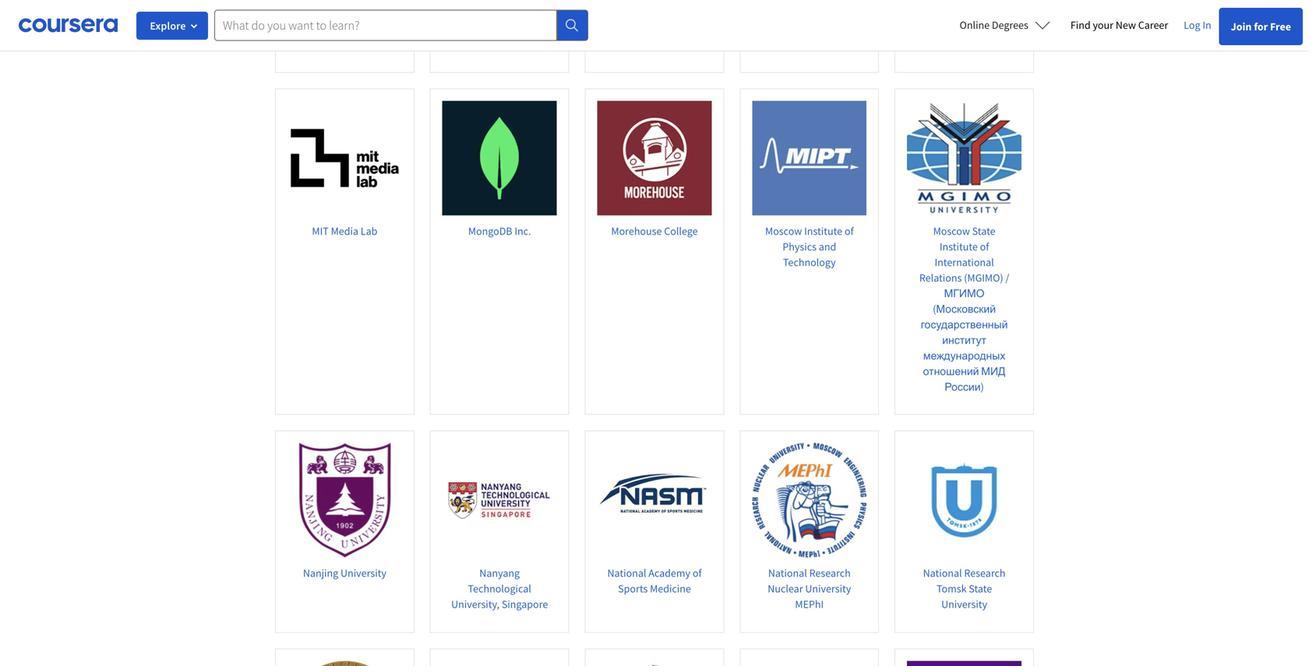Task type: locate. For each thing, give the bounding box(es) containing it.
technology
[[784, 255, 836, 270]]

nanjing university
[[303, 567, 387, 581]]

institute up and
[[805, 224, 843, 238]]

international
[[935, 255, 995, 270]]

mephi
[[796, 598, 824, 612]]

tomsk
[[937, 582, 967, 596]]

moscow institute of physics and technology
[[766, 224, 854, 270]]

physics
[[783, 240, 817, 254]]

research up tomsk
[[965, 567, 1006, 581]]

online degrees
[[960, 18, 1029, 32]]

2 national from the left
[[769, 567, 808, 581]]

mcmaster university link
[[275, 0, 415, 73]]

new teacher center logo image
[[598, 662, 712, 667]]

None search field
[[214, 10, 589, 41]]

university
[[345, 6, 391, 20], [341, 567, 387, 581], [806, 582, 852, 596], [942, 598, 988, 612]]

1 horizontal spatial institute
[[940, 240, 978, 254]]

state
[[973, 224, 996, 238], [969, 582, 993, 596]]

mongodb inc.
[[469, 224, 531, 238]]

national
[[608, 567, 647, 581], [769, 567, 808, 581], [924, 567, 963, 581]]

0 horizontal spatial of
[[693, 567, 702, 581]]

nanjing university logo image
[[288, 443, 402, 558]]

national up sports
[[608, 567, 647, 581]]

moscow inside moscow institute of physics and technology
[[766, 224, 803, 238]]

moscow up international
[[934, 224, 971, 238]]

new
[[1116, 18, 1137, 32]]

microsoft link
[[895, 0, 1035, 73]]

2 horizontal spatial of
[[981, 240, 990, 254]]

moscow for institute
[[766, 224, 803, 238]]

1 vertical spatial state
[[969, 582, 993, 596]]

1 horizontal spatial national
[[769, 567, 808, 581]]

moscow up physics
[[766, 224, 803, 238]]

nanyang technological university, singapore
[[452, 567, 548, 612]]

national academy of sports medicine
[[608, 567, 702, 596]]

1 national from the left
[[608, 567, 647, 581]]

national up tomsk
[[924, 567, 963, 581]]

national for state
[[924, 567, 963, 581]]

academy
[[649, 567, 691, 581]]

national for sports
[[608, 567, 647, 581]]

0 horizontal spatial moscow
[[766, 224, 803, 238]]

of for national academy of sports medicine
[[693, 567, 702, 581]]

state inside national research tomsk state university
[[969, 582, 993, 596]]

moscow inside moscow state institute of international relations (mgimo) / мгимо (московский государственный институт международных отношений мид россии)
[[934, 224, 971, 238]]

1 horizontal spatial research
[[965, 567, 1006, 581]]

university right mcmaster
[[345, 6, 391, 20]]

государственный
[[921, 318, 1009, 332]]

1 horizontal spatial moscow
[[934, 224, 971, 238]]

международных
[[924, 349, 1006, 363]]

state right tomsk
[[969, 582, 993, 596]]

mcmaster
[[299, 6, 343, 20]]

of
[[845, 224, 854, 238], [981, 240, 990, 254], [693, 567, 702, 581]]

3 national from the left
[[924, 567, 963, 581]]

national research tomsk state university link
[[895, 431, 1035, 634]]

national taiwan university logo image
[[288, 662, 402, 667]]

0 vertical spatial state
[[973, 224, 996, 238]]

mcmaster university
[[299, 6, 391, 20]]

morehouse college
[[612, 224, 698, 238]]

state up international
[[973, 224, 996, 238]]

1 vertical spatial of
[[981, 240, 990, 254]]

What do you want to learn? text field
[[214, 10, 558, 41]]

your
[[1094, 18, 1114, 32]]

0 horizontal spatial research
[[810, 567, 851, 581]]

nanyang technological university, singapore link
[[430, 431, 570, 634]]

university down tomsk
[[942, 598, 988, 612]]

national inside national research tomsk state university
[[924, 567, 963, 581]]

moscow institute of physics and technology link
[[740, 89, 880, 415]]

morehouse
[[612, 224, 662, 238]]

research
[[810, 567, 851, 581], [965, 567, 1006, 581]]

of inside moscow state institute of international relations (mgimo) / мгимо (московский государственный институт международных отношений мид россии)
[[981, 240, 990, 254]]

мид
[[982, 365, 1006, 379]]

(mgimo)
[[965, 271, 1004, 285]]

log
[[1185, 18, 1201, 32]]

in
[[1203, 18, 1212, 32]]

nanyang
[[480, 567, 520, 581]]

0 horizontal spatial national
[[608, 567, 647, 581]]

мгимо
[[945, 287, 985, 301]]

national inside national academy of sports medicine
[[608, 567, 647, 581]]

research inside "national research nuclear university mephi"
[[810, 567, 851, 581]]

medcerts
[[478, 6, 521, 20]]

national research tomsk state university logo image
[[908, 443, 1022, 558]]

institute up international
[[940, 240, 978, 254]]

of inside national academy of sports medicine
[[693, 567, 702, 581]]

media
[[331, 224, 359, 238]]

national research nuclear university mephi
[[768, 567, 852, 612]]

state inside moscow state institute of international relations (mgimo) / мгимо (московский государственный институт международных отношений мид россии)
[[973, 224, 996, 238]]

explore button
[[136, 12, 208, 40]]

0 vertical spatial institute
[[805, 224, 843, 238]]

1 horizontal spatial of
[[845, 224, 854, 238]]

of inside moscow institute of physics and technology
[[845, 224, 854, 238]]

research inside national research tomsk state university
[[965, 567, 1006, 581]]

institute
[[805, 224, 843, 238], [940, 240, 978, 254]]

0 horizontal spatial institute
[[805, 224, 843, 238]]

national up nuclear
[[769, 567, 808, 581]]

2 vertical spatial of
[[693, 567, 702, 581]]

2 research from the left
[[965, 567, 1006, 581]]

research for university
[[810, 567, 851, 581]]

university up mephi
[[806, 582, 852, 596]]

1 moscow from the left
[[766, 224, 803, 238]]

moscow
[[766, 224, 803, 238], [934, 224, 971, 238]]

1 research from the left
[[810, 567, 851, 581]]

national inside "national research nuclear university mephi"
[[769, 567, 808, 581]]

research up mephi
[[810, 567, 851, 581]]

2 horizontal spatial national
[[924, 567, 963, 581]]

find your new career
[[1071, 18, 1169, 32]]

microsoft
[[944, 6, 986, 20]]

1 vertical spatial institute
[[940, 240, 978, 254]]

0 vertical spatial of
[[845, 224, 854, 238]]

join for free
[[1232, 19, 1292, 34]]

moscow state institute of international relations (mgimo) / мгимо (московский государственный институт международных отношений мид россии) logo image
[[908, 101, 1022, 216]]

and
[[819, 240, 837, 254]]

online degrees button
[[948, 8, 1063, 42]]

2 moscow from the left
[[934, 224, 971, 238]]

career
[[1139, 18, 1169, 32]]



Task type: describe. For each thing, give the bounding box(es) containing it.
morehouse college logo image
[[598, 101, 712, 216]]

medcerts link
[[430, 0, 570, 73]]

national research nuclear university mephi link
[[740, 431, 880, 634]]

mit
[[312, 224, 329, 238]]

technological
[[468, 582, 532, 596]]

join
[[1232, 19, 1253, 34]]

(московский
[[933, 302, 997, 316]]

nanyang technological university, singapore logo image
[[443, 443, 557, 558]]

new york university logo image
[[908, 662, 1022, 667]]

degrees
[[993, 18, 1029, 32]]

free
[[1271, 19, 1292, 34]]

of for moscow institute of physics and technology
[[845, 224, 854, 238]]

отношений
[[924, 365, 980, 379]]

moscow state institute of international relations (mgimo) / мгимо (московский государственный институт международных отношений мид россии)
[[920, 224, 1010, 394]]

inc.
[[515, 224, 531, 238]]

relations
[[920, 271, 962, 285]]

mongodb inc. link
[[430, 89, 570, 415]]

nuclear
[[768, 582, 804, 596]]

for
[[1255, 19, 1269, 34]]

find your new career link
[[1063, 16, 1177, 35]]

national research nuclear university mephi logo image
[[753, 443, 867, 558]]

online
[[960, 18, 990, 32]]

mongodb
[[469, 224, 513, 238]]

россии)
[[945, 380, 985, 394]]

university inside "national research nuclear university mephi"
[[806, 582, 852, 596]]

nanjing university link
[[275, 431, 415, 634]]

institute inside moscow state institute of international relations (mgimo) / мгимо (московский государственный институт международных отношений мид россии)
[[940, 240, 978, 254]]

mit media lab
[[312, 224, 378, 238]]

lab
[[361, 224, 378, 238]]

институт
[[943, 333, 987, 348]]

moscow state institute of international relations (mgimo) / мгимо (московский государственный институт международных отношений мид россии) link
[[895, 89, 1035, 415]]

college
[[665, 224, 698, 238]]

national academy of sports medicine link
[[585, 431, 725, 634]]

morehouse college link
[[585, 89, 725, 415]]

research for state
[[965, 567, 1006, 581]]

mit media lab  logo image
[[288, 101, 402, 216]]

national academy of sports medicine logo image
[[598, 443, 712, 558]]

log in link
[[1177, 16, 1220, 34]]

institute inside moscow institute of physics and technology
[[805, 224, 843, 238]]

moscow institute of physics and technology logo image
[[753, 101, 867, 216]]

mit media lab link
[[275, 89, 415, 415]]

university right nanjing
[[341, 567, 387, 581]]

moscow for state
[[934, 224, 971, 238]]

find
[[1071, 18, 1091, 32]]

national research tomsk state university
[[924, 567, 1006, 612]]

mongodb inc. logo image
[[443, 101, 557, 216]]

join for free link
[[1220, 8, 1304, 45]]

explore
[[150, 19, 186, 33]]

sports
[[618, 582, 648, 596]]

nanjing
[[303, 567, 339, 581]]

medicine
[[650, 582, 692, 596]]

university,
[[452, 598, 500, 612]]

singapore
[[502, 598, 548, 612]]

coursera image
[[19, 13, 118, 38]]

national for university
[[769, 567, 808, 581]]

university inside national research tomsk state university
[[942, 598, 988, 612]]

log in
[[1185, 18, 1212, 32]]

/
[[1006, 271, 1010, 285]]



Task type: vqa. For each thing, say whether or not it's contained in the screenshot.
Coursera Plus image
no



